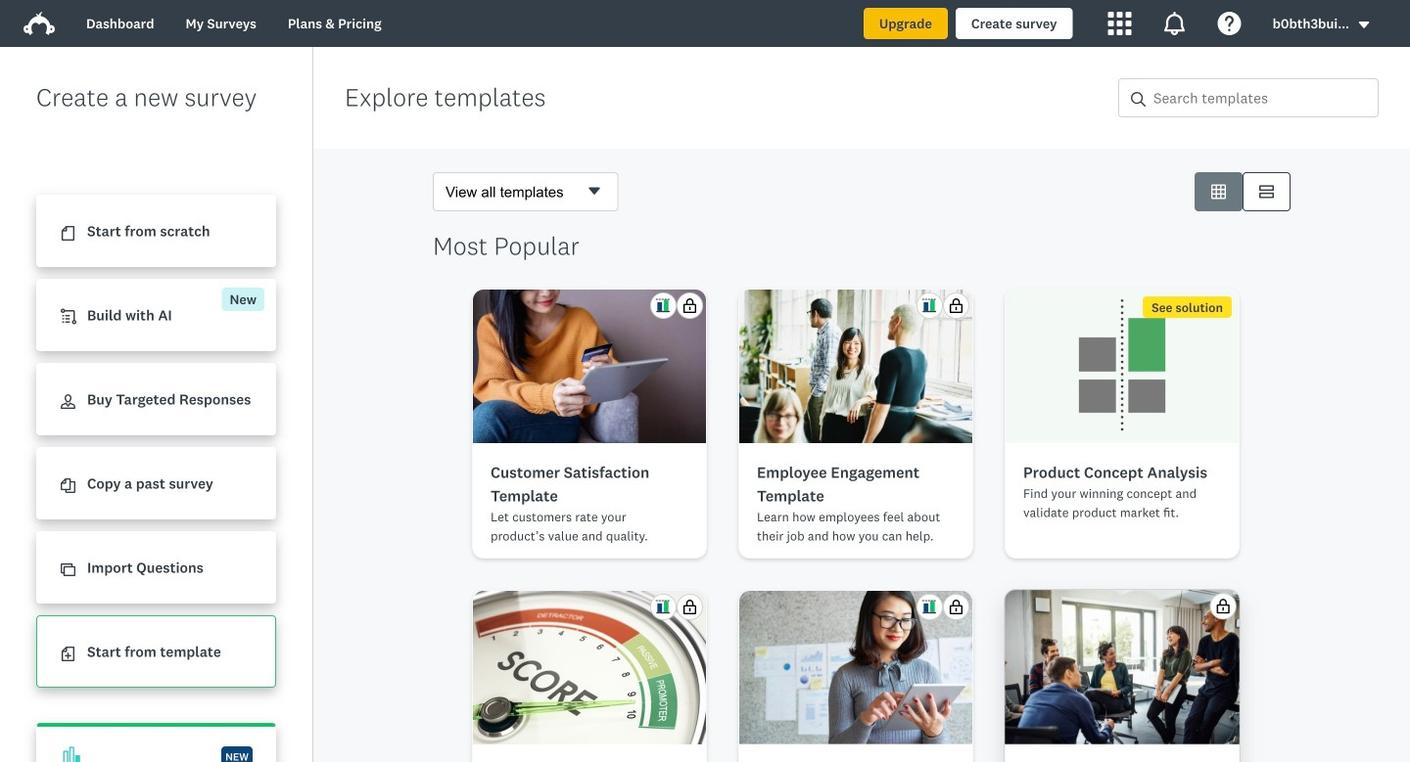 Task type: describe. For each thing, give the bounding box(es) containing it.
textboxmultiple image
[[1259, 185, 1274, 199]]

Search templates field
[[1146, 79, 1378, 117]]

employee engagement template image
[[739, 290, 972, 444]]

notification center icon image
[[1163, 12, 1187, 35]]

1 brand logo image from the top
[[24, 8, 55, 39]]

net promoter® score (nps) template image
[[473, 592, 706, 745]]

surveymonkey-paradigm belonging and inclusion template image
[[1002, 587, 1243, 746]]

lock image for the "net promoter® score (nps) template" image
[[683, 600, 697, 615]]

user image
[[61, 395, 75, 410]]

2 brand logo image from the top
[[24, 12, 55, 35]]

help icon image
[[1218, 12, 1241, 35]]

product concept analysis image
[[1006, 290, 1239, 444]]

lock image for employee engagement template image
[[949, 299, 964, 313]]

customer satisfaction template image
[[473, 290, 706, 444]]



Task type: locate. For each thing, give the bounding box(es) containing it.
document image
[[61, 226, 75, 241]]

dropdown arrow icon image
[[1357, 18, 1371, 32], [1359, 22, 1369, 28]]

lock image for software and app customer feedback with nps® image
[[949, 600, 964, 615]]

documentplus image
[[61, 648, 75, 662]]

1 vertical spatial lock image
[[949, 600, 964, 615]]

brand logo image
[[24, 8, 55, 39], [24, 12, 55, 35]]

0 vertical spatial lock image
[[949, 299, 964, 313]]

grid image
[[1211, 185, 1226, 199]]

lock image
[[683, 299, 697, 313], [1218, 596, 1233, 611], [683, 600, 697, 615]]

lock image for customer satisfaction template image
[[683, 299, 697, 313]]

products icon image
[[1108, 12, 1132, 35], [1108, 12, 1132, 35]]

1 lock image from the top
[[949, 299, 964, 313]]

documentclone image
[[61, 479, 75, 494]]

2 lock image from the top
[[949, 600, 964, 615]]

lock image
[[949, 299, 964, 313], [949, 600, 964, 615]]

clone image
[[61, 563, 75, 578]]

software and app customer feedback with nps® image
[[739, 592, 972, 745]]

search image
[[1131, 92, 1146, 107]]



Task type: vqa. For each thing, say whether or not it's contained in the screenshot.
Grid image
yes



